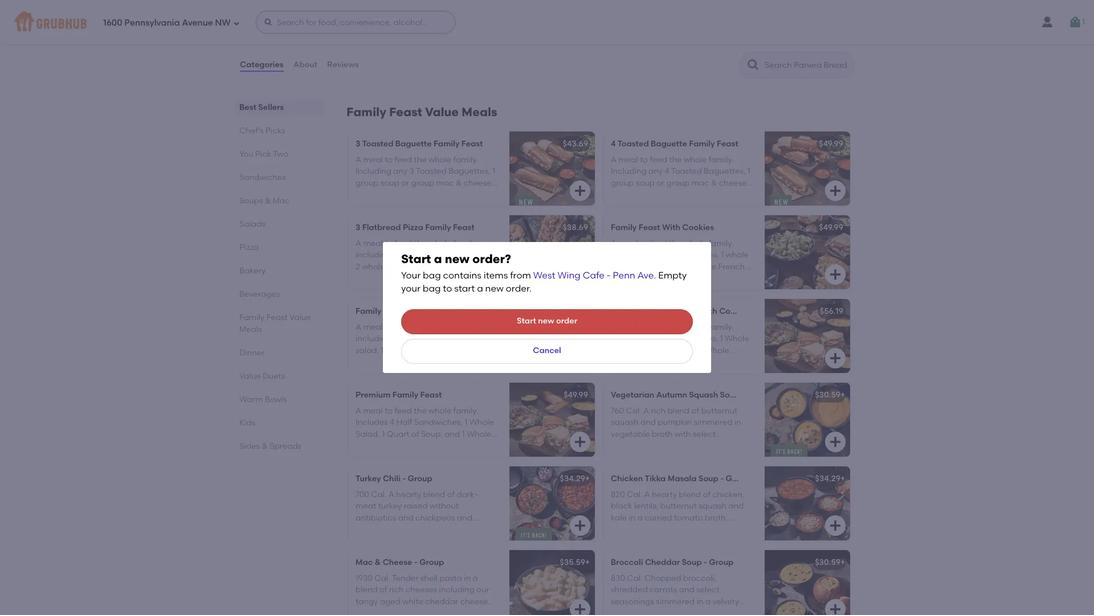 Task type: locate. For each thing, give the bounding box(es) containing it.
1 vertical spatial start
[[517, 317, 537, 326]]

a right start
[[477, 283, 483, 294]]

group right masala
[[726, 474, 751, 484]]

ave
[[638, 271, 654, 281]]

4 toasted baguette family feast image
[[765, 132, 851, 206]]

a inside a meal to feed the whole family, including any 3 flatbread pizzas and 2 whole salads. serves 4-6.
[[356, 239, 362, 249]]

cal. for premium
[[370, 30, 386, 40]]

svg image for chicken tikka masala soup - group
[[829, 519, 843, 533]]

feed for family feast with cookies
[[650, 239, 668, 249]]

feed for 3 toasted baguette family feast
[[395, 155, 412, 165]]

of inside a meal to feed the whole family. includes 4 half sandwiches, 1 whole salad, 1 quart of soup, 1 whole french baguette, and 4 chocolate chippers. serves 4-6.
[[667, 346, 675, 356]]

1 vertical spatial salad,
[[356, 430, 380, 440]]

0 horizontal spatial salad.
[[403, 190, 426, 200]]

the for family feast with cookies
[[670, 239, 682, 249]]

group
[[356, 178, 379, 188], [411, 178, 435, 188], [611, 178, 634, 188], [667, 178, 690, 188], [641, 262, 665, 272], [386, 346, 409, 356]]

cheese down simmered
[[642, 609, 670, 616]]

4
[[611, 139, 616, 149], [665, 167, 670, 176], [649, 251, 653, 260], [667, 274, 671, 283], [393, 334, 398, 344], [646, 334, 650, 344], [697, 358, 702, 367], [390, 418, 395, 428]]

group inside the 'a meal to feed the whole family, including 4 half sandwiches, 1 whole salad, 1 group soup, 1 whole french baguette and 4 chocolate chipper cookies. serves 4-6.'
[[641, 262, 665, 272]]

0 horizontal spatial salad,
[[356, 430, 380, 440]]

order?
[[473, 252, 511, 267]]

soup up family feast with cookies
[[636, 178, 655, 188]]

2 sauce. from the left
[[672, 609, 698, 616]]

svg image
[[1069, 15, 1083, 29], [264, 18, 273, 27], [829, 59, 843, 73], [574, 352, 587, 365], [829, 352, 843, 365], [829, 436, 843, 449], [574, 519, 587, 533], [829, 519, 843, 533], [574, 603, 587, 616], [829, 603, 843, 616]]

0 horizontal spatial cheese,
[[464, 178, 494, 188]]

sandwiches, inside the 'a meal to feed the whole family, including 4 half sandwiches, 1 whole salad, 1 group soup, 1 whole french baguette and 4 chocolate chipper cookies. serves 4-6.'
[[672, 251, 720, 260]]

2 horizontal spatial value
[[425, 105, 459, 119]]

start for start a new order?
[[401, 252, 431, 267]]

1 horizontal spatial or
[[657, 178, 665, 188]]

0 horizontal spatial meals
[[239, 325, 262, 335]]

the inside a meal to feed the whole family. includes 4 half sandwiches, 1 whole salad, 1 quart of soup, 1 whole french baguette, and 4 chocolate chippers. serves 4-6.
[[670, 323, 682, 333]]

cheese, inside a meal to feed the whole family. including any 3 toasted baguettes, 1 group soup or group mac & cheese, and 1 whole salad. serves 4-6.
[[464, 178, 494, 188]]

a meal to feed the whole family. including any 4 toasted baguettes, 1 group soup or group mac & cheese, and 1 whole salad. serves 4-6.
[[611, 155, 751, 200]]

and
[[356, 190, 371, 200], [611, 190, 627, 200], [481, 251, 496, 260], [649, 274, 665, 283], [432, 346, 447, 356], [680, 358, 695, 367], [445, 430, 460, 440], [680, 586, 695, 596]]

mac down sandwiches tab
[[273, 196, 290, 206]]

cancel
[[533, 346, 562, 356]]

baguettes, for 3 toasted baguette family feast
[[449, 167, 491, 176]]

or down '4 toasted baguette family feast'
[[657, 178, 665, 188]]

$49.99 for a meal to feed the whole family, including 4 half sandwiches, 1 whole salad, 1 group soup, 1 whole french baguette and 4 chocolate chipper cookies. serves 4-6.
[[820, 223, 844, 233]]

salad. up 3 flatbread pizza family feast
[[403, 190, 426, 200]]

a inside "a meal to feed the whole family. including any 4 toasted baguettes, 1 group soup or group mac & cheese, and 1 whole salad. serves 4-6."
[[611, 155, 617, 165]]

1 vertical spatial sandwiches,
[[416, 334, 464, 344]]

Search Panera Bread search field
[[764, 60, 851, 71]]

feed inside "a meal to feed the whole family. including any 4 toasted baguettes, 1 group soup or group mac & cheese, and 1 whole salad. serves 4-6."
[[650, 155, 668, 165]]

4 inside a meal to feed the whole family. includes 4 half sandwiches, 1 whole salad, 1 quart of soup, and 1 whole french baguette. serves 4-6.
[[390, 418, 395, 428]]

baguettes, inside "a meal to feed the whole family. including any 4 toasted baguettes, 1 group soup or group mac & cheese, and 1 whole salad. serves 4-6."
[[704, 167, 746, 176]]

$30.59 for broccoli cheddar soup - group
[[816, 558, 841, 568]]

1 horizontal spatial new
[[486, 283, 504, 294]]

feed inside the a meal to feed the whole family, including 4 half sandwiches, 1 whole salad, 1 group soup and 1 whole french baguette. serves 4-6.
[[395, 323, 412, 333]]

soup down 3 toasted baguette family feast
[[381, 178, 400, 188]]

premium for a meal to feed the whole family. includes 4 half sandwiches, 1 whole salad, 1 quart of soup, and 1 whole french baguette. serves 4-6.
[[356, 391, 391, 400]]

soup right masala
[[699, 474, 719, 484]]

the for 3 flatbread pizza family feast
[[414, 239, 427, 249]]

1 bag from the top
[[423, 271, 441, 281]]

0 horizontal spatial cheese
[[461, 597, 488, 607]]

salad, for french
[[356, 346, 379, 356]]

mac inside "a meal to feed the whole family. including any 4 toasted baguettes, 1 group soup or group mac & cheese, and 1 whole salad. serves 4-6."
[[692, 178, 710, 188]]

sellers
[[258, 103, 284, 112]]

family. inside a meal to feed the whole family. includes 4 half sandwiches, 1 whole salad, 1 quart of soup, 1 whole french baguette, and 4 chocolate chippers. serves 4-6.
[[709, 323, 734, 333]]

to inside a meal to feed the whole family. includes 4 half sandwiches, 1 whole salad, 1 quart of soup, and 1 whole french baguette. serves 4-6.
[[385, 407, 393, 416]]

2 bag from the top
[[423, 283, 441, 294]]

to left start
[[443, 283, 452, 294]]

serves right baguette.
[[424, 441, 449, 451]]

pizza up a meal to feed the whole family, including any 3 flatbread pizzas and 2 whole salads. serves 4-6.
[[403, 223, 424, 233]]

any for a meal to feed the whole family, including any 3 flatbread pizzas and 2 whole salads. serves 4-6.
[[393, 251, 408, 260]]

6.
[[463, 190, 470, 200], [719, 190, 725, 200], [451, 262, 458, 272], [681, 285, 688, 295], [459, 358, 466, 367], [685, 369, 692, 379], [459, 441, 466, 451]]

french inside a meal to feed the whole family. includes 4 half sandwiches, 1 whole salad, 1 quart of soup, and 1 whole french baguette. serves 4-6.
[[356, 441, 382, 451]]

1 $34.29 from the left
[[560, 474, 586, 484]]

including down '4 toasted baguette family feast'
[[611, 167, 647, 176]]

1 horizontal spatial meals
[[462, 105, 498, 119]]

1 vertical spatial half
[[397, 418, 412, 428]]

0 horizontal spatial salad,
[[356, 346, 379, 356]]

1 vertical spatial $30.59
[[816, 558, 841, 568]]

bowls
[[265, 395, 287, 405]]

2 vertical spatial $49.99
[[564, 391, 588, 400]]

the up 'baguette.'
[[414, 323, 427, 333]]

salad, up chippers.
[[611, 346, 636, 356]]

feed inside a meal to feed the whole family, including any 3 flatbread pizzas and 2 whole salads. serves 4-6.
[[395, 239, 412, 249]]

160
[[356, 30, 368, 40]]

- up the broccoli,
[[704, 558, 708, 568]]

allergens: down cheddar
[[419, 609, 457, 616]]

1 none from the left
[[396, 42, 415, 52]]

meal for a meal to feed the whole family. includes 4 half sandwiches, 1 whole salad, 1 quart of soup, and 1 whole french baguette. serves 4-6.
[[363, 407, 383, 416]]

sandwiches, down premium family feast with cookies
[[670, 334, 719, 344]]

1 horizontal spatial cheese
[[642, 609, 670, 616]]

cal. right "1930"
[[375, 574, 390, 584]]

family feast with cookies image
[[765, 215, 851, 290]]

soup, for serves
[[421, 430, 443, 440]]

+ for turkey chili - group
[[586, 474, 590, 484]]

premium down cookies.
[[611, 307, 646, 316]]

your bag contains items from west wing cafe - penn ave .
[[401, 271, 657, 281]]

0 horizontal spatial allergens:
[[356, 42, 394, 52]]

2 $34.29 from the left
[[816, 474, 841, 484]]

2 horizontal spatial allergens:
[[611, 42, 649, 52]]

2 $30.59 + from the top
[[816, 558, 846, 568]]

feed for 4 toasted baguette family feast
[[650, 155, 668, 165]]

meal down 3 flatbread pizza family feast
[[363, 239, 383, 249]]

penn
[[613, 271, 636, 281]]

baguette up a meal to feed the whole family. including any 3 toasted baguettes, 1 group soup or group mac & cheese, and 1 whole salad. serves 4-6.
[[396, 139, 432, 149]]

about
[[293, 60, 318, 69]]

cal. right the 90
[[623, 30, 638, 40]]

to for a meal to feed the whole family. including any 3 toasted baguettes, 1 group soup or group mac & cheese, and 1 whole salad. serves 4-6.
[[385, 155, 393, 165]]

baguette
[[611, 274, 647, 283]]

includes inside a meal to feed the whole family. includes 4 half sandwiches, 1 whole salad, 1 quart of soup, and 1 whole french baguette. serves 4-6.
[[356, 418, 388, 428]]

svg image inside "main navigation" 'navigation'
[[233, 20, 240, 27]]

to inside a meal to feed the whole family. including any 3 toasted baguettes, 1 group soup or group mac & cheese, and 1 whole salad. serves 4-6.
[[385, 155, 393, 165]]

the for 4 toasted baguette family feast
[[670, 155, 682, 165]]

quart inside a meal to feed the whole family. includes 4 half sandwiches, 1 whole salad, 1 quart of soup, and 1 whole french baguette. serves 4-6.
[[387, 430, 410, 440]]

0 horizontal spatial soup
[[381, 178, 400, 188]]

2 $30.59 from the top
[[816, 558, 841, 568]]

meal up penn
[[619, 239, 639, 249]]

soup right squash
[[721, 391, 740, 400]]

the inside the a meal to feed the whole family, including 4 half sandwiches, 1 whole salad, 1 group soup and 1 whole french baguette. serves 4-6.
[[414, 323, 427, 333]]

order
[[557, 317, 578, 326]]

family up penn
[[611, 223, 637, 233]]

svg image for turkey chili - group
[[574, 519, 587, 533]]

1 vertical spatial premium
[[611, 307, 646, 316]]

in inside 1930 cal. tender shell pasta in a blend of rich cheeses including our tangy aged white cheddar cheese sauce. serves 4. allergens: conta
[[464, 574, 471, 584]]

2 none from the left
[[651, 42, 671, 52]]

half up baguette.
[[397, 418, 412, 428]]

the down premium family feast with cookies
[[670, 323, 682, 333]]

0 vertical spatial start
[[401, 252, 431, 267]]

1 or from the left
[[402, 178, 410, 188]]

$49.99 for a meal to feed the whole family. includes 4 half sandwiches, 1 whole salad, 1 quart of soup, and 1 whole french baguette. serves 4-6.
[[564, 391, 588, 400]]

0 horizontal spatial half
[[400, 334, 415, 344]]

+ for vegetarian autumn squash soup - group
[[841, 391, 846, 400]]

half inside the 'a meal to feed the whole family, including 4 half sandwiches, 1 whole salad, 1 group soup, 1 whole french baguette and 4 chocolate chipper cookies. serves 4-6.'
[[655, 251, 670, 260]]

salad.
[[403, 190, 426, 200], [658, 190, 682, 200]]

0 vertical spatial bag
[[423, 271, 441, 281]]

meal inside a meal to feed the whole family, including any 3 flatbread pizzas and 2 whole salads. serves 4-6.
[[363, 239, 383, 249]]

chicken tikka masala soup - group image
[[765, 467, 851, 541]]

half
[[655, 251, 670, 260], [400, 334, 415, 344]]

2 or from the left
[[657, 178, 665, 188]]

1930 cal. tender shell pasta in a blend of rich cheeses including our tangy aged white cheddar cheese sauce. serves 4. allergens: conta
[[356, 574, 494, 616]]

soups
[[239, 196, 263, 206]]

the down 3 flatbread pizza family feast
[[414, 239, 427, 249]]

2 vertical spatial new
[[538, 317, 555, 326]]

chef's
[[239, 126, 264, 136]]

baguettes, for 4 toasted baguette family feast
[[704, 167, 746, 176]]

to down family feast
[[385, 323, 393, 333]]

svg image
[[233, 20, 240, 27], [574, 184, 587, 198], [829, 184, 843, 198], [574, 268, 587, 282], [829, 268, 843, 282], [574, 436, 587, 449]]

of up baguette,
[[667, 346, 675, 356]]

soup for masala
[[699, 474, 719, 484]]

0 horizontal spatial or
[[402, 178, 410, 188]]

none down organic
[[651, 42, 671, 52]]

sandwiches, for 1
[[670, 334, 719, 344]]

1 vertical spatial bag
[[423, 283, 441, 294]]

-
[[607, 271, 611, 281], [742, 391, 746, 400], [403, 474, 406, 484], [721, 474, 724, 484], [414, 558, 418, 568], [704, 558, 708, 568]]

0 horizontal spatial $34.29 +
[[560, 474, 590, 484]]

1 horizontal spatial quart
[[642, 346, 665, 356]]

soup for 4
[[636, 178, 655, 188]]

salad, for baguette,
[[611, 346, 636, 356]]

a meal to feed the whole family. includes 4 half sandwiches, 1 whole salad, 1 quart of soup, and 1 whole french baguette. serves 4-6.
[[356, 407, 494, 451]]

$43.69
[[563, 139, 588, 149], [563, 307, 588, 316]]

1 horizontal spatial sauce.
[[672, 609, 698, 616]]

2 including from the left
[[611, 167, 647, 176]]

1 $30.59 from the top
[[816, 391, 841, 400]]

1 vertical spatial soup
[[699, 474, 719, 484]]

$49.99
[[820, 139, 844, 149], [820, 223, 844, 233], [564, 391, 588, 400]]

salad, inside a meal to feed the whole family. includes 4 half sandwiches, 1 whole salad, 1 quart of soup, and 1 whole french baguette. serves 4-6.
[[356, 430, 380, 440]]

serves down the .
[[646, 285, 671, 295]]

french up the chipper
[[719, 262, 745, 272]]

none down juice
[[396, 42, 415, 52]]

1 horizontal spatial start
[[517, 317, 537, 326]]

any inside a meal to feed the whole family, including any 3 flatbread pizzas and 2 whole salads. serves 4-6.
[[393, 251, 408, 260]]

a inside 830 cal. chopped broccoli, shredded carrots and select seasonings simmered in a velvety smooth cheese sauce.  serves
[[706, 597, 711, 607]]

a inside a meal to feed the whole family. includes 4 half sandwiches, 1 whole salad, 1 quart of soup, 1 whole french baguette, and 4 chocolate chippers. serves 4-6.
[[611, 323, 617, 333]]

& down '4 toasted baguette family feast'
[[712, 178, 718, 188]]

vegetarian
[[611, 391, 655, 400]]

0 vertical spatial salad,
[[611, 262, 635, 272]]

1 vertical spatial value
[[290, 313, 311, 323]]

family, for cookies
[[709, 239, 734, 249]]

0 horizontal spatial half
[[397, 418, 412, 428]]

new left order
[[538, 317, 555, 326]]

premium family feast with cookies
[[611, 307, 751, 316]]

feed down premium family feast with cookies
[[650, 323, 668, 333]]

1 vertical spatial half
[[400, 334, 415, 344]]

a for a meal to feed the whole family, including 4 half sandwiches, 1 whole salad, 1 group soup, 1 whole french baguette and 4 chocolate chipper cookies. serves 4-6.
[[611, 239, 617, 249]]

or inside "a meal to feed the whole family. including any 4 toasted baguettes, 1 group soup or group mac & cheese, and 1 whole salad. serves 4-6."
[[657, 178, 665, 188]]

830 cal. chopped broccoli, shredded carrots and select seasonings simmered in a velvety smooth cheese sauce.  serves
[[611, 574, 740, 616]]

svg image for a meal to feed the whole family, including any 3 flatbread pizzas and 2 whole salads. serves 4-6.
[[574, 268, 587, 282]]

& inside "a meal to feed the whole family. including any 4 toasted baguettes, 1 group soup or group mac & cheese, and 1 whole salad. serves 4-6."
[[712, 178, 718, 188]]

pennsylvania
[[125, 17, 180, 28]]

including inside the a meal to feed the whole family, including 4 half sandwiches, 1 whole salad, 1 group soup and 1 whole french baguette. serves 4-6.
[[356, 334, 391, 344]]

feast
[[389, 105, 423, 119], [462, 139, 483, 149], [717, 139, 739, 149], [453, 223, 475, 233], [639, 223, 661, 233], [384, 307, 405, 316], [676, 307, 698, 316], [267, 313, 288, 323], [421, 391, 442, 400]]

0 vertical spatial half
[[655, 251, 670, 260]]

1 horizontal spatial soup,
[[677, 346, 699, 356]]

vegetarian autumn squash soup - group image
[[765, 383, 851, 457]]

1 including from the left
[[356, 167, 392, 176]]

serves inside a meal to feed the whole family, including any 3 flatbread pizzas and 2 whole salads. serves 4-6.
[[416, 262, 441, 272]]

family feast value meals tab
[[239, 312, 319, 336]]

chippers.
[[611, 369, 649, 379]]

warm bowls tab
[[239, 394, 319, 406]]

2 cheese, from the left
[[719, 178, 749, 188]]

$49.99 for a meal to feed the whole family. including any 4 toasted baguettes, 1 group soup or group mac & cheese, and 1 whole salad. serves 4-6.
[[820, 139, 844, 149]]

or inside a meal to feed the whole family. including any 3 toasted baguettes, 1 group soup or group mac & cheese, and 1 whole salad. serves 4-6.
[[402, 178, 410, 188]]

any down '4 toasted baguette family feast'
[[649, 167, 663, 176]]

soup,
[[667, 262, 687, 272]]

juice.
[[699, 30, 722, 40]]

cal. for tender
[[375, 574, 390, 584]]

cookies.
[[611, 285, 644, 295]]

0 horizontal spatial cookies
[[683, 223, 715, 233]]

autumn
[[657, 391, 688, 400]]

cookies
[[683, 223, 715, 233], [720, 307, 751, 316]]

0 vertical spatial with
[[663, 223, 681, 233]]

3 toasted baguette family feast image
[[510, 132, 595, 206]]

includes for french
[[356, 418, 388, 428]]

start
[[401, 252, 431, 267], [517, 317, 537, 326]]

to down family feast with cookies
[[640, 239, 648, 249]]

avenue
[[182, 17, 213, 28]]

allergens:
[[356, 42, 394, 52], [611, 42, 649, 52], [419, 609, 457, 616]]

mac up "1930"
[[356, 558, 373, 568]]

feed down 3 toasted baguette family feast
[[395, 155, 412, 165]]

bag right your
[[423, 271, 441, 281]]

orange
[[424, 30, 452, 40]]

svg image for premium family feast with cookies
[[829, 352, 843, 365]]

1 horizontal spatial mac
[[692, 178, 710, 188]]

meal for a meal to feed the whole family. includes 4 half sandwiches, 1 whole salad, 1 quart of soup, 1 whole french baguette, and 4 chocolate chippers. serves 4-6.
[[619, 323, 639, 333]]

group right chili
[[408, 474, 433, 484]]

0 horizontal spatial baguette
[[396, 139, 432, 149]]

1 horizontal spatial sandwiches,
[[670, 334, 719, 344]]

meal down family feast
[[363, 323, 383, 333]]

0 horizontal spatial sauce.
[[356, 609, 381, 616]]

meal inside the a meal to feed the whole family, including 4 half sandwiches, 1 whole salad, 1 group soup and 1 whole french baguette. serves 4-6.
[[363, 323, 383, 333]]

to up baguette,
[[640, 323, 648, 333]]

meal down premium family feast
[[363, 407, 383, 416]]

or
[[402, 178, 410, 188], [657, 178, 665, 188]]

0 vertical spatial quart
[[642, 346, 665, 356]]

sauce. inside 830 cal. chopped broccoli, shredded carrots and select seasonings simmered in a velvety smooth cheese sauce.  serves
[[672, 609, 698, 616]]

family up a meal to feed the whole family. including any 3 toasted baguettes, 1 group soup or group mac & cheese, and 1 whole salad. serves 4-6.
[[434, 139, 460, 149]]

0 vertical spatial premium
[[388, 30, 422, 40]]

quart inside a meal to feed the whole family. includes 4 half sandwiches, 1 whole salad, 1 quart of soup, 1 whole french baguette, and 4 chocolate chippers. serves 4-6.
[[642, 346, 665, 356]]

start up your
[[401, 252, 431, 267]]

family, inside the a meal to feed the whole family, including 4 half sandwiches, 1 whole salad, 1 group soup and 1 whole french baguette. serves 4-6.
[[454, 323, 479, 333]]

1 horizontal spatial half
[[655, 251, 670, 260]]

1 horizontal spatial including
[[611, 167, 647, 176]]

mac & cheese - group image
[[510, 551, 595, 616]]

0 horizontal spatial quart
[[387, 430, 410, 440]]

any for a meal to feed the whole family. including any 3 toasted baguettes, 1 group soup or group mac & cheese, and 1 whole salad. serves 4-6.
[[394, 167, 408, 176]]

1 horizontal spatial baguette
[[651, 139, 688, 149]]

1 horizontal spatial none
[[651, 42, 671, 52]]

a inside a meal to feed the whole family. includes 4 half sandwiches, 1 whole salad, 1 quart of soup, and 1 whole french baguette. serves 4-6.
[[356, 407, 362, 416]]

1 vertical spatial $43.69
[[563, 307, 588, 316]]

mac down 3 toasted baguette family feast
[[436, 178, 454, 188]]

1 sauce. from the left
[[356, 609, 381, 616]]

group up "shell" on the left of page
[[420, 558, 444, 568]]

half
[[652, 334, 668, 344], [397, 418, 412, 428]]

0 horizontal spatial sandwiches,
[[414, 418, 463, 428]]

your
[[401, 271, 421, 281]]

family, inside the 'a meal to feed the whole family, including 4 half sandwiches, 1 whole salad, 1 group soup, 1 whole french baguette and 4 chocolate chipper cookies. serves 4-6.'
[[709, 239, 734, 249]]

$34.29 +
[[560, 474, 590, 484], [816, 474, 846, 484]]

includes inside a meal to feed the whole family. includes 4 half sandwiches, 1 whole salad, 1 quart of soup, 1 whole french baguette, and 4 chocolate chippers. serves 4-6.
[[611, 334, 644, 344]]

1 salad. from the left
[[403, 190, 426, 200]]

1 horizontal spatial in
[[697, 597, 704, 607]]

1 $30.59 + from the top
[[816, 391, 846, 400]]

sandwiches,
[[670, 334, 719, 344], [414, 418, 463, 428]]

none for premium
[[396, 42, 415, 52]]

0 vertical spatial new
[[445, 252, 470, 267]]

select
[[697, 586, 720, 596]]

0 vertical spatial meals
[[462, 105, 498, 119]]

duets
[[263, 372, 285, 381]]

baguette for 4
[[651, 139, 688, 149]]

1 vertical spatial $30.59 +
[[816, 558, 846, 568]]

0 horizontal spatial with
[[663, 223, 681, 233]]

serves up your in the top left of the page
[[416, 262, 441, 272]]

family. inside a meal to feed the whole family. includes 4 half sandwiches, 1 whole salad, 1 quart of soup, and 1 whole french baguette. serves 4-6.
[[454, 407, 479, 416]]

to inside "a meal to feed the whole family. including any 4 toasted baguettes, 1 group soup or group mac & cheese, and 1 whole salad. serves 4-6."
[[640, 155, 648, 165]]

1 horizontal spatial sandwiches,
[[672, 251, 720, 260]]

cal. inside 160 cal. premium orange juice. allergens: none
[[370, 30, 386, 40]]

flatbread up your
[[416, 251, 454, 260]]

to for a meal to feed the whole family, including any 3 flatbread pizzas and 2 whole salads. serves 4-6.
[[385, 239, 393, 249]]

with down the chipper
[[700, 307, 718, 316]]

of up baguette.
[[412, 430, 419, 440]]

2 salad. from the left
[[658, 190, 682, 200]]

4 inside "a meal to feed the whole family. including any 4 toasted baguettes, 1 group soup or group mac & cheese, and 1 whole salad. serves 4-6."
[[665, 167, 670, 176]]

sandwiches, for and
[[416, 334, 464, 344]]

mac
[[436, 178, 454, 188], [692, 178, 710, 188]]

1 horizontal spatial flatbread
[[416, 251, 454, 260]]

1 vertical spatial meals
[[239, 325, 262, 335]]

1 horizontal spatial cheese,
[[719, 178, 749, 188]]

soups & mac
[[239, 196, 290, 206]]

1 vertical spatial $49.99
[[820, 223, 844, 233]]

0 vertical spatial half
[[652, 334, 668, 344]]

serves up family feast with cookies
[[684, 190, 709, 200]]

2 vertical spatial value
[[239, 372, 261, 381]]

feed down family feast
[[395, 323, 412, 333]]

0 horizontal spatial baguettes,
[[449, 167, 491, 176]]

1 vertical spatial family feast value meals
[[239, 313, 311, 335]]

value up 3 toasted baguette family feast
[[425, 105, 459, 119]]

family feast value meals up the dinner 'tab'
[[239, 313, 311, 335]]

the down premium family feast
[[414, 407, 427, 416]]

pizza tab
[[239, 242, 319, 254]]

to for a meal to feed the whole family, including 4 half sandwiches, 1 whole salad, 1 group soup and 1 whole french baguette. serves 4-6.
[[385, 323, 393, 333]]

1 $34.29 + from the left
[[560, 474, 590, 484]]

in down the select
[[697, 597, 704, 607]]

90 cal. organic apple juice. allergens: none button
[[604, 7, 851, 81]]

1 horizontal spatial half
[[652, 334, 668, 344]]

chocolate up squash
[[704, 358, 744, 367]]

or for 4
[[657, 178, 665, 188]]

a inside the a meal to feed the whole family, including 4 half sandwiches, 1 whole salad, 1 group soup and 1 whole french baguette. serves 4-6.
[[356, 323, 362, 333]]

the for family feast
[[414, 323, 427, 333]]

0 vertical spatial sandwiches,
[[670, 334, 719, 344]]

- right cafe
[[607, 271, 611, 281]]

$30.59 +
[[816, 391, 846, 400], [816, 558, 846, 568]]

0 horizontal spatial soup,
[[421, 430, 443, 440]]

& inside sides & spreads tab
[[262, 442, 268, 452]]

cal. up shredded
[[627, 574, 643, 584]]

salad, inside a meal to feed the whole family. includes 4 half sandwiches, 1 whole salad, 1 quart of soup, 1 whole french baguette, and 4 chocolate chippers. serves 4-6.
[[611, 346, 636, 356]]

$35.59
[[560, 558, 586, 568]]

pasta
[[440, 574, 462, 584]]

2 baguette from the left
[[651, 139, 688, 149]]

the down 3 toasted baguette family feast
[[414, 155, 427, 165]]

salad. up family feast with cookies
[[658, 190, 682, 200]]

- right cheese
[[414, 558, 418, 568]]

sauce. down tangy
[[356, 609, 381, 616]]

1 vertical spatial flatbread
[[416, 251, 454, 260]]

including inside a meal to feed the whole family. including any 3 toasted baguettes, 1 group soup or group mac & cheese, and 1 whole salad. serves 4-6.
[[356, 167, 392, 176]]

allergens: down the 90
[[611, 42, 649, 52]]

2 baguettes, from the left
[[704, 167, 746, 176]]

the inside "a meal to feed the whole family. including any 4 toasted baguettes, 1 group soup or group mac & cheese, and 1 whole salad. serves 4-6."
[[670, 155, 682, 165]]

0 horizontal spatial of
[[380, 586, 387, 596]]

pizza inside "tab"
[[239, 243, 259, 253]]

whole
[[429, 155, 452, 165], [684, 155, 707, 165], [378, 190, 401, 200], [633, 190, 656, 200], [429, 239, 452, 249], [684, 239, 707, 249], [726, 251, 749, 260], [362, 262, 385, 272], [694, 262, 717, 272], [429, 323, 452, 333], [684, 323, 707, 333], [471, 334, 494, 344], [454, 346, 477, 356], [429, 407, 452, 416]]

quart
[[642, 346, 665, 356], [387, 430, 410, 440]]

1 horizontal spatial $34.29 +
[[816, 474, 846, 484]]

to inside the a meal to feed the whole family, including 4 half sandwiches, 1 whole salad, 1 group soup and 1 whole french baguette. serves 4-6.
[[385, 323, 393, 333]]

svg image for a meal to feed the whole family, including 4 half sandwiches, 1 whole salad, 1 group soup, 1 whole french baguette and 4 chocolate chipper cookies. serves 4-6.
[[829, 268, 843, 282]]

sandwiches, up soup,
[[672, 251, 720, 260]]

1 vertical spatial quart
[[387, 430, 410, 440]]

2 $43.69 from the top
[[563, 307, 588, 316]]

0 vertical spatial cheese
[[461, 597, 488, 607]]

whole inside a meal to feed the whole family. includes 4 half sandwiches, 1 whole salad, 1 quart of soup, and 1 whole french baguette. serves 4-6.
[[429, 407, 452, 416]]

1 horizontal spatial of
[[412, 430, 419, 440]]

meal for a meal to feed the whole family. including any 3 toasted baguettes, 1 group soup or group mac & cheese, and 1 whole salad. serves 4-6.
[[363, 155, 383, 165]]

0 horizontal spatial family feast value meals
[[239, 313, 311, 335]]

of
[[667, 346, 675, 356], [412, 430, 419, 440], [380, 586, 387, 596]]

a inside the 'a meal to feed the whole family, including 4 half sandwiches, 1 whole salad, 1 group soup, 1 whole french baguette and 4 chocolate chipper cookies. serves 4-6.'
[[611, 239, 617, 249]]

1 mac from the left
[[436, 178, 454, 188]]

svg image inside 1 button
[[1069, 15, 1083, 29]]

premium family feast with cookies image
[[765, 299, 851, 373]]

1 baguette from the left
[[396, 139, 432, 149]]

of left rich
[[380, 586, 387, 596]]

svg image for a meal to feed the whole family. includes 4 half sandwiches, 1 whole salad, 1 quart of soup, and 1 whole french baguette. serves 4-6.
[[574, 436, 587, 449]]

family down beverages
[[239, 313, 265, 323]]

soup for 3
[[381, 178, 400, 188]]

4- inside "a meal to feed the whole family. including any 4 toasted baguettes, 1 group soup or group mac & cheese, and 1 whole salad. serves 4-6."
[[711, 190, 719, 200]]

0 vertical spatial chocolate
[[673, 274, 714, 283]]

orange juice image
[[510, 7, 595, 81]]

soup inside the a meal to feed the whole family, including 4 half sandwiches, 1 whole salad, 1 group soup and 1 whole french baguette. serves 4-6.
[[411, 346, 430, 356]]

0 vertical spatial sandwiches,
[[672, 251, 720, 260]]

start new order
[[517, 317, 578, 326]]

a down the select
[[706, 597, 711, 607]]

to inside the 'a meal to feed the whole family, including 4 half sandwiches, 1 whole salad, 1 group soup, 1 whole french baguette and 4 chocolate chipper cookies. serves 4-6.'
[[640, 239, 648, 249]]

whole
[[725, 334, 750, 344], [705, 346, 730, 356], [470, 418, 494, 428], [467, 430, 492, 440]]

items
[[484, 271, 508, 281]]

serves right 'baguette.'
[[424, 358, 449, 367]]

svg image for mac & cheese - group
[[574, 603, 587, 616]]

cal. right 160
[[370, 30, 386, 40]]

2 horizontal spatial of
[[667, 346, 675, 356]]

serves inside "a meal to feed the whole family. including any 4 toasted baguettes, 1 group soup or group mac & cheese, and 1 whole salad. serves 4-6."
[[684, 190, 709, 200]]

baguette,
[[640, 358, 678, 367]]

baguette up "a meal to feed the whole family. including any 4 toasted baguettes, 1 group soup or group mac & cheese, and 1 whole salad. serves 4-6."
[[651, 139, 688, 149]]

1 $43.69 from the top
[[563, 139, 588, 149]]

soups & mac tab
[[239, 195, 319, 207]]

any inside a meal to feed the whole family. including any 3 toasted baguettes, 1 group soup or group mac & cheese, and 1 whole salad. serves 4-6.
[[394, 167, 408, 176]]

$30.59 for vegetarian autumn squash soup - group
[[816, 391, 841, 400]]

white
[[403, 597, 424, 607]]

1 horizontal spatial $34.29
[[816, 474, 841, 484]]

soup up the broccoli,
[[682, 558, 702, 568]]

0 vertical spatial mac
[[273, 196, 290, 206]]

blend
[[356, 586, 378, 596]]

salad, up turkey
[[356, 430, 380, 440]]

1 horizontal spatial baguettes,
[[704, 167, 746, 176]]

chef's picks tab
[[239, 125, 319, 137]]

quart for baguette,
[[642, 346, 665, 356]]

family. for premium family feast
[[454, 407, 479, 416]]

half inside the a meal to feed the whole family, including 4 half sandwiches, 1 whole salad, 1 group soup and 1 whole french baguette. serves 4-6.
[[400, 334, 415, 344]]

including inside 1930 cal. tender shell pasta in a blend of rich cheeses including our tangy aged white cheddar cheese sauce. serves 4. allergens: conta
[[439, 586, 475, 596]]

in
[[464, 574, 471, 584], [697, 597, 704, 607]]

2 mac from the left
[[692, 178, 710, 188]]

beverages tab
[[239, 289, 319, 301]]

organic apple juice image
[[765, 7, 851, 81]]

a for a meal to feed the whole family, including any 3 flatbread pizzas and 2 whole salads. serves 4-6.
[[356, 239, 362, 249]]

apple
[[674, 30, 697, 40]]

3 flatbread pizza family feast
[[356, 223, 475, 233]]

any inside "a meal to feed the whole family. including any 4 toasted baguettes, 1 group soup or group mac & cheese, and 1 whole salad. serves 4-6."
[[649, 167, 663, 176]]

to down '4 toasted baguette family feast'
[[640, 155, 648, 165]]

family up a meal to feed the whole family, including any 3 flatbread pizzas and 2 whole salads. serves 4-6.
[[425, 223, 451, 233]]

cal. for chopped
[[627, 574, 643, 584]]

1 horizontal spatial salad,
[[611, 262, 635, 272]]

soup, inside a meal to feed the whole family. includes 4 half sandwiches, 1 whole salad, 1 quart of soup, and 1 whole french baguette. serves 4-6.
[[421, 430, 443, 440]]

bag inside empty your bag to start a new order.
[[423, 283, 441, 294]]

feed down 3 flatbread pizza family feast
[[395, 239, 412, 249]]

kids tab
[[239, 417, 319, 429]]

serves inside the a meal to feed the whole family, including 4 half sandwiches, 1 whole salad, 1 group soup and 1 whole french baguette. serves 4-6.
[[424, 358, 449, 367]]

family feast value meals
[[347, 105, 498, 119], [239, 313, 311, 335]]

$43.69 for premium
[[563, 307, 588, 316]]

none inside 160 cal. premium orange juice. allergens: none
[[396, 42, 415, 52]]

2 horizontal spatial soup
[[636, 178, 655, 188]]

1 horizontal spatial family feast value meals
[[347, 105, 498, 119]]

soup up 'baguette.'
[[411, 346, 430, 356]]

1 horizontal spatial includes
[[611, 334, 644, 344]]

feed for family feast
[[395, 323, 412, 333]]

soup inside "a meal to feed the whole family. including any 4 toasted baguettes, 1 group soup or group mac & cheese, and 1 whole salad. serves 4-6."
[[636, 178, 655, 188]]

family, down start
[[454, 323, 479, 333]]

to inside a meal to feed the whole family, including any 3 flatbread pizzas and 2 whole salads. serves 4-6.
[[385, 239, 393, 249]]

soup, up baguette,
[[677, 346, 699, 356]]

family. for 3 toasted baguette family feast
[[454, 155, 479, 165]]

to for a meal to feed the whole family. includes 4 half sandwiches, 1 whole salad, 1 quart of soup, and 1 whole french baguette. serves 4-6.
[[385, 407, 393, 416]]

spreads
[[270, 442, 302, 452]]

meal inside a meal to feed the whole family. includes 4 half sandwiches, 1 whole salad, 1 quart of soup, and 1 whole french baguette. serves 4-6.
[[363, 407, 383, 416]]

& right soups
[[265, 196, 271, 206]]

1 vertical spatial in
[[697, 597, 704, 607]]

includes down premium family feast
[[356, 418, 388, 428]]

0 horizontal spatial pizza
[[239, 243, 259, 253]]

baguettes,
[[449, 167, 491, 176], [704, 167, 746, 176]]

sandwiches, inside the a meal to feed the whole family, including 4 half sandwiches, 1 whole salad, 1 group soup and 1 whole french baguette. serves 4-6.
[[416, 334, 464, 344]]

830
[[611, 574, 626, 584]]

to
[[385, 155, 393, 165], [640, 155, 648, 165], [385, 239, 393, 249], [640, 239, 648, 249], [443, 283, 452, 294], [385, 323, 393, 333], [640, 323, 648, 333], [385, 407, 393, 416]]

0 vertical spatial $43.69
[[563, 139, 588, 149]]

serves up 3 flatbread pizza family feast
[[428, 190, 453, 200]]

or down 3 toasted baguette family feast
[[402, 178, 410, 188]]

salad, inside the 'a meal to feed the whole family, including 4 half sandwiches, 1 whole salad, 1 group soup, 1 whole french baguette and 4 chocolate chipper cookies. serves 4-6.'
[[611, 262, 635, 272]]

0 vertical spatial $30.59 +
[[816, 391, 846, 400]]

& right sides
[[262, 442, 268, 452]]

family. inside "a meal to feed the whole family. including any 4 toasted baguettes, 1 group soup or group mac & cheese, and 1 whole salad. serves 4-6."
[[709, 155, 734, 165]]

1 cheese, from the left
[[464, 178, 494, 188]]

2 $34.29 + from the left
[[816, 474, 846, 484]]

1 baguettes, from the left
[[449, 167, 491, 176]]

0 horizontal spatial includes
[[356, 418, 388, 428]]

including for a meal to feed the whole family. including any 3 toasted baguettes, 1 group soup or group mac & cheese, and 1 whole salad. serves 4-6.
[[356, 167, 392, 176]]

start for start new order
[[517, 317, 537, 326]]

half for and
[[652, 334, 668, 344]]

and inside the 'a meal to feed the whole family, including 4 half sandwiches, 1 whole salad, 1 group soup, 1 whole french baguette and 4 chocolate chipper cookies. serves 4-6.'
[[649, 274, 665, 283]]

family feast value meals up 3 toasted baguette family feast
[[347, 105, 498, 119]]

feed inside a meal to feed the whole family. includes 4 half sandwiches, 1 whole salad, 1 quart of soup, 1 whole french baguette, and 4 chocolate chippers. serves 4-6.
[[650, 323, 668, 333]]

family, up the chipper
[[709, 239, 734, 249]]

cheese, inside "a meal to feed the whole family. including any 4 toasted baguettes, 1 group soup or group mac & cheese, and 1 whole salad. serves 4-6."
[[719, 178, 749, 188]]

a meal to feed the whole family. including any 3 toasted baguettes, 1 group soup or group mac & cheese, and 1 whole salad. serves 4-6.
[[356, 155, 496, 200]]

sauce.
[[356, 609, 381, 616], [672, 609, 698, 616]]

3 flatbread pizza family feast image
[[510, 215, 595, 290]]

feed inside a meal to feed the whole family. including any 3 toasted baguettes, 1 group soup or group mac & cheese, and 1 whole salad. serves 4-6.
[[395, 155, 412, 165]]

0 horizontal spatial in
[[464, 574, 471, 584]]

nw
[[215, 17, 231, 28]]

$38.69
[[563, 223, 588, 233]]

1 horizontal spatial value
[[290, 313, 311, 323]]

to inside a meal to feed the whole family. includes 4 half sandwiches, 1 whole salad, 1 quart of soup, 1 whole french baguette, and 4 chocolate chippers. serves 4-6.
[[640, 323, 648, 333]]

value down beverages tab
[[290, 313, 311, 323]]

0 horizontal spatial sandwiches,
[[416, 334, 464, 344]]

sandwiches, up baguette.
[[414, 418, 463, 428]]

to for a meal to feed the whole family. including any 4 toasted baguettes, 1 group soup or group mac & cheese, and 1 whole salad. serves 4-6.
[[640, 155, 648, 165]]



Task type: describe. For each thing, give the bounding box(es) containing it.
feed for premium family feast
[[395, 407, 412, 416]]

cancel button
[[401, 339, 693, 364]]

and inside a meal to feed the whole family. includes 4 half sandwiches, 1 whole salad, 1 quart of soup, and 1 whole french baguette. serves 4-6.
[[445, 430, 460, 440]]

picks
[[266, 126, 285, 136]]

1 inside button
[[1083, 17, 1086, 27]]

mac & cheese - group
[[356, 558, 444, 568]]

family down 'baguette.'
[[393, 391, 419, 400]]

new inside empty your bag to start a new order.
[[486, 283, 504, 294]]

or for 3
[[402, 178, 410, 188]]

& for soups & mac
[[265, 196, 271, 206]]

cheddar
[[645, 558, 680, 568]]

6. inside the 'a meal to feed the whole family, including 4 half sandwiches, 1 whole salad, 1 group soup, 1 whole french baguette and 4 chocolate chipper cookies. serves 4-6.'
[[681, 285, 688, 295]]

160 cal. premium orange juice. allergens: none
[[356, 30, 474, 52]]

allergens: for 90
[[611, 42, 649, 52]]

- right squash
[[742, 391, 746, 400]]

warm
[[239, 395, 263, 405]]

flatbread inside a meal to feed the whole family, including any 3 flatbread pizzas and 2 whole salads. serves 4-6.
[[416, 251, 454, 260]]

svg image for vegetarian autumn squash soup - group
[[829, 436, 843, 449]]

0 vertical spatial cookies
[[683, 223, 715, 233]]

& for sides & spreads
[[262, 442, 268, 452]]

main navigation navigation
[[0, 0, 1095, 44]]

svg image for family feast
[[574, 352, 587, 365]]

2 vertical spatial soup
[[682, 558, 702, 568]]

0 vertical spatial value
[[425, 105, 459, 119]]

salads
[[239, 220, 266, 229]]

4- inside a meal to feed the whole family. includes 4 half sandwiches, 1 whole salad, 1 quart of soup, 1 whole french baguette, and 4 chocolate chippers. serves 4-6.
[[678, 369, 685, 379]]

family feast
[[356, 307, 405, 316]]

$56.19
[[820, 307, 844, 316]]

+ for chicken tikka masala soup - group
[[841, 474, 846, 484]]

including for a meal to feed the whole family, including 4 half sandwiches, 1 whole salad, 1 group soup and 1 whole french baguette. serves 4-6.
[[356, 334, 391, 344]]

whole inside a meal to feed the whole family. includes 4 half sandwiches, 1 whole salad, 1 quart of soup, 1 whole french baguette, and 4 chocolate chippers. serves 4-6.
[[684, 323, 707, 333]]

including for a meal to feed the whole family, including any 3 flatbread pizzas and 2 whole salads. serves 4-6.
[[356, 251, 391, 260]]

svg image for broccoli cheddar soup - group
[[829, 603, 843, 616]]

.
[[654, 271, 657, 281]]

beverages
[[239, 290, 280, 299]]

chopped
[[645, 574, 682, 584]]

salad, for french
[[356, 430, 380, 440]]

mac inside tab
[[273, 196, 290, 206]]

french inside a meal to feed the whole family. includes 4 half sandwiches, 1 whole salad, 1 quart of soup, 1 whole french baguette, and 4 chocolate chippers. serves 4-6.
[[611, 358, 638, 367]]

you pick two tab
[[239, 148, 319, 160]]

& inside a meal to feed the whole family. including any 3 toasted baguettes, 1 group soup or group mac & cheese, and 1 whole salad. serves 4-6.
[[456, 178, 462, 188]]

- right chili
[[403, 474, 406, 484]]

half for soup,
[[655, 251, 670, 260]]

baguette for 3
[[396, 139, 432, 149]]

svg image for a meal to feed the whole family. including any 3 toasted baguettes, 1 group soup or group mac & cheese, and 1 whole salad. serves 4-6.
[[574, 184, 587, 198]]

family, for family
[[454, 239, 479, 249]]

chicken tikka masala soup - group
[[611, 474, 751, 484]]

0 horizontal spatial value
[[239, 372, 261, 381]]

the for premium family feast
[[414, 407, 427, 416]]

and inside 830 cal. chopped broccoli, shredded carrots and select seasonings simmered in a velvety smooth cheese sauce.  serves
[[680, 586, 695, 596]]

1 horizontal spatial with
[[700, 307, 718, 316]]

& for mac & cheese - group
[[375, 558, 381, 568]]

smooth
[[611, 609, 641, 616]]

6. inside a meal to feed the whole family. includes 4 half sandwiches, 1 whole salad, 1 quart of soup, and 1 whole french baguette. serves 4-6.
[[459, 441, 466, 451]]

a for a meal to feed the whole family. includes 4 half sandwiches, 1 whole salad, 1 quart of soup, and 1 whole french baguette. serves 4-6.
[[356, 407, 362, 416]]

6. inside "a meal to feed the whole family. including any 4 toasted baguettes, 1 group soup or group mac & cheese, and 1 whole salad. serves 4-6."
[[719, 190, 725, 200]]

a meal to feed the whole family, including 4 half sandwiches, 1 whole salad, 1 group soup, 1 whole french baguette and 4 chocolate chipper cookies. serves 4-6.
[[611, 239, 749, 295]]

west
[[534, 271, 556, 281]]

juice.
[[454, 30, 474, 40]]

in inside 830 cal. chopped broccoli, shredded carrots and select seasonings simmered in a velvety smooth cheese sauce.  serves
[[697, 597, 704, 607]]

family feast value meals inside tab
[[239, 313, 311, 335]]

best sellers
[[239, 103, 284, 112]]

cheese, for a meal to feed the whole family. including any 4 toasted baguettes, 1 group soup or group mac & cheese, and 1 whole salad. serves 4-6.
[[719, 178, 749, 188]]

and inside a meal to feed the whole family. including any 3 toasted baguettes, 1 group soup or group mac & cheese, and 1 whole salad. serves 4-6.
[[356, 190, 371, 200]]

meal for a meal to feed the whole family, including 4 half sandwiches, 1 whole salad, 1 group soup and 1 whole french baguette. serves 4-6.
[[363, 323, 383, 333]]

start a new order?
[[401, 252, 511, 267]]

sides & spreads tab
[[239, 441, 319, 453]]

a meal to feed the whole family. includes 4 half sandwiches, 1 whole salad, 1 quart of soup, 1 whole french baguette, and 4 chocolate chippers. serves 4-6.
[[611, 323, 750, 379]]

family inside family feast value meals
[[239, 313, 265, 323]]

6. inside the a meal to feed the whole family, including 4 half sandwiches, 1 whole salad, 1 group soup and 1 whole french baguette. serves 4-6.
[[459, 358, 466, 367]]

a inside empty your bag to start a new order.
[[477, 283, 483, 294]]

- right masala
[[721, 474, 724, 484]]

meal for a meal to feed the whole family, including any 3 flatbread pizzas and 2 whole salads. serves 4-6.
[[363, 239, 383, 249]]

about button
[[293, 44, 318, 86]]

including for a meal to feed the whole family. including any 4 toasted baguettes, 1 group soup or group mac & cheese, and 1 whole salad. serves 4-6.
[[611, 167, 647, 176]]

$43.69 for 4
[[563, 139, 588, 149]]

+ for mac & cheese - group
[[586, 558, 590, 568]]

1930
[[356, 574, 373, 584]]

family. for premium family feast with cookies
[[709, 323, 734, 333]]

a for a meal to feed the whole family, including 4 half sandwiches, 1 whole salad, 1 group soup and 1 whole french baguette. serves 4-6.
[[356, 323, 362, 333]]

order.
[[506, 283, 532, 294]]

dinner
[[239, 348, 265, 358]]

a inside 1930 cal. tender shell pasta in a blend of rich cheeses including our tangy aged white cheddar cheese sauce. serves 4. allergens: conta
[[473, 574, 478, 584]]

the for 3 toasted baguette family feast
[[414, 155, 427, 165]]

1600 pennsylvania avenue nw
[[103, 17, 231, 28]]

categories
[[240, 60, 284, 69]]

a for a meal to feed the whole family. including any 4 toasted baguettes, 1 group soup or group mac & cheese, and 1 whole salad. serves 4-6.
[[611, 155, 617, 165]]

serves inside a meal to feed the whole family. includes 4 half sandwiches, 1 whole salad, 1 quart of soup, and 1 whole french baguette. serves 4-6.
[[424, 441, 449, 451]]

$34.29 for turkey chili - group
[[560, 474, 586, 484]]

$35.59 +
[[560, 558, 590, 568]]

pizzas
[[456, 251, 479, 260]]

chocolate inside a meal to feed the whole family. includes 4 half sandwiches, 1 whole salad, 1 quart of soup, 1 whole french baguette, and 4 chocolate chippers. serves 4-6.
[[704, 358, 744, 367]]

6. inside a meal to feed the whole family, including any 3 flatbread pizzas and 2 whole salads. serves 4-6.
[[451, 262, 458, 272]]

two
[[273, 149, 289, 159]]

to for a meal to feed the whole family, including 4 half sandwiches, 1 whole salad, 1 group soup, 1 whole french baguette and 4 chocolate chipper cookies. serves 4-6.
[[640, 239, 648, 249]]

velvety
[[713, 597, 740, 607]]

allergens: for 160
[[356, 42, 394, 52]]

meals inside tab
[[239, 325, 262, 335]]

$34.29 + for chicken tikka masala soup - group
[[816, 474, 846, 484]]

a left pizzas
[[434, 252, 442, 267]]

sides & spreads
[[239, 442, 302, 452]]

sauce. inside 1930 cal. tender shell pasta in a blend of rich cheeses including our tangy aged white cheddar cheese sauce. serves 4. allergens: conta
[[356, 609, 381, 616]]

categories button
[[239, 44, 284, 86]]

the for premium family feast with cookies
[[670, 323, 682, 333]]

includes for baguette,
[[611, 334, 644, 344]]

of for and
[[667, 346, 675, 356]]

salad. for 4
[[658, 190, 682, 200]]

serves inside the 'a meal to feed the whole family, including 4 half sandwiches, 1 whole salad, 1 group soup, 1 whole french baguette and 4 chocolate chipper cookies. serves 4-6.'
[[646, 285, 671, 295]]

broccoli cheddar soup - group
[[611, 558, 734, 568]]

feast inside family feast value meals tab
[[267, 313, 288, 323]]

family feast image
[[510, 299, 595, 373]]

chili
[[383, 474, 401, 484]]

rich
[[389, 586, 404, 596]]

3 toasted baguette family feast
[[356, 139, 483, 149]]

family up "a meal to feed the whole family. including any 4 toasted baguettes, 1 group soup or group mac & cheese, and 1 whole salad. serves 4-6."
[[690, 139, 715, 149]]

baguette.
[[384, 358, 422, 367]]

feed for 3 flatbread pizza family feast
[[395, 239, 412, 249]]

family down 'reviews' button
[[347, 105, 387, 119]]

meal for a meal to feed the whole family. including any 4 toasted baguettes, 1 group soup or group mac & cheese, and 1 whole salad. serves 4-6.
[[619, 155, 639, 165]]

3 inside a meal to feed the whole family, including any 3 flatbread pizzas and 2 whole salads. serves 4-6.
[[410, 251, 414, 260]]

$30.59 + for vegetarian autumn squash soup - group
[[816, 391, 846, 400]]

cheese, for a meal to feed the whole family. including any 3 toasted baguettes, 1 group soup or group mac & cheese, and 1 whole salad. serves 4-6.
[[464, 178, 494, 188]]

tender
[[392, 574, 419, 584]]

serves inside a meal to feed the whole family. including any 3 toasted baguettes, 1 group soup or group mac & cheese, and 1 whole salad. serves 4-6.
[[428, 190, 453, 200]]

reviews
[[327, 60, 359, 69]]

$34.29 for chicken tikka masala soup - group
[[816, 474, 841, 484]]

1 button
[[1069, 12, 1086, 33]]

mac for 4
[[692, 178, 710, 188]]

chef's picks
[[239, 126, 285, 136]]

group right squash
[[748, 391, 772, 400]]

cheese inside 1930 cal. tender shell pasta in a blend of rich cheeses including our tangy aged white cheddar cheese sauce. serves 4. allergens: conta
[[461, 597, 488, 607]]

premium inside 160 cal. premium orange juice. allergens: none
[[388, 30, 422, 40]]

cheese inside 830 cal. chopped broccoli, shredded carrots and select seasonings simmered in a velvety smooth cheese sauce.  serves
[[642, 609, 670, 616]]

sides
[[239, 442, 260, 452]]

1 horizontal spatial cookies
[[720, 307, 751, 316]]

4- inside a meal to feed the whole family. includes 4 half sandwiches, 1 whole salad, 1 quart of soup, and 1 whole french baguette. serves 4-6.
[[451, 441, 459, 451]]

3 inside a meal to feed the whole family. including any 3 toasted baguettes, 1 group soup or group mac & cheese, and 1 whole salad. serves 4-6.
[[410, 167, 414, 176]]

any for a meal to feed the whole family. including any 4 toasted baguettes, 1 group soup or group mac & cheese, and 1 whole salad. serves 4-6.
[[649, 167, 663, 176]]

half for baguette.
[[397, 418, 412, 428]]

90 cal. organic apple juice. allergens: none
[[611, 30, 722, 52]]

half for soup
[[400, 334, 415, 344]]

cheeses
[[406, 586, 437, 596]]

organic
[[640, 30, 672, 40]]

family down the .
[[648, 307, 674, 316]]

pick
[[255, 149, 271, 159]]

empty your bag to start a new order.
[[401, 271, 687, 294]]

new inside button
[[538, 317, 555, 326]]

salad. for 3
[[403, 190, 426, 200]]

search icon image
[[747, 58, 761, 72]]

to for a meal to feed the whole family. includes 4 half sandwiches, 1 whole salad, 1 quart of soup, 1 whole french baguette, and 4 chocolate chippers. serves 4-6.
[[640, 323, 648, 333]]

sandwiches tab
[[239, 172, 319, 184]]

chicken
[[611, 474, 643, 484]]

sandwiches
[[239, 173, 286, 182]]

serves inside a meal to feed the whole family. includes 4 half sandwiches, 1 whole salad, 1 quart of soup, 1 whole french baguette, and 4 chocolate chippers. serves 4-6.
[[650, 369, 676, 379]]

6. inside a meal to feed the whole family. including any 3 toasted baguettes, 1 group soup or group mac & cheese, and 1 whole salad. serves 4-6.
[[463, 190, 470, 200]]

reviews button
[[327, 44, 360, 86]]

group up the broccoli,
[[709, 558, 734, 568]]

1 vertical spatial mac
[[356, 558, 373, 568]]

a meal to feed the whole family, including any 3 flatbread pizzas and 2 whole salads. serves 4-6.
[[356, 239, 496, 272]]

feed for premium family feast with cookies
[[650, 323, 668, 333]]

value duets
[[239, 372, 285, 381]]

serves inside 1930 cal. tender shell pasta in a blend of rich cheeses including our tangy aged white cheddar cheese sauce. serves 4. allergens: conta
[[383, 609, 408, 616]]

and inside "a meal to feed the whole family. including any 4 toasted baguettes, 1 group soup or group mac & cheese, and 1 whole salad. serves 4-6."
[[611, 190, 627, 200]]

broccoli
[[611, 558, 644, 568]]

turkey chili - group
[[356, 474, 433, 484]]

broccoli cheddar soup - group image
[[765, 551, 851, 616]]

4- inside a meal to feed the whole family, including any 3 flatbread pizzas and 2 whole salads. serves 4-6.
[[443, 262, 451, 272]]

french inside the 'a meal to feed the whole family, including 4 half sandwiches, 1 whole salad, 1 group soup, 1 whole french baguette and 4 chocolate chipper cookies. serves 4-6.'
[[719, 262, 745, 272]]

mac for 3
[[436, 178, 454, 188]]

including for a meal to feed the whole family, including 4 half sandwiches, 1 whole salad, 1 group soup, 1 whole french baguette and 4 chocolate chipper cookies. serves 4-6.
[[611, 251, 647, 260]]

salads tab
[[239, 218, 319, 230]]

squash
[[690, 391, 719, 400]]

4 inside the a meal to feed the whole family, including 4 half sandwiches, 1 whole salad, 1 group soup and 1 whole french baguette. serves 4-6.
[[393, 334, 398, 344]]

and inside a meal to feed the whole family. includes 4 half sandwiches, 1 whole salad, 1 quart of soup, 1 whole french baguette, and 4 chocolate chippers. serves 4-6.
[[680, 358, 695, 367]]

cal. for organic
[[623, 30, 638, 40]]

4 toasted baguette family feast
[[611, 139, 739, 149]]

sandwiches, for and
[[414, 418, 463, 428]]

4- inside a meal to feed the whole family. including any 3 toasted baguettes, 1 group soup or group mac & cheese, and 1 whole salad. serves 4-6.
[[455, 190, 463, 200]]

none for organic
[[651, 42, 671, 52]]

0 vertical spatial flatbread
[[363, 223, 401, 233]]

cafe
[[583, 271, 605, 281]]

your
[[401, 283, 421, 294]]

a for a meal to feed the whole family. including any 3 toasted baguettes, 1 group soup or group mac & cheese, and 1 whole salad. serves 4-6.
[[356, 155, 362, 165]]

chipper
[[716, 274, 747, 283]]

toasted inside a meal to feed the whole family. including any 3 toasted baguettes, 1 group soup or group mac & cheese, and 1 whole salad. serves 4-6.
[[416, 167, 447, 176]]

allergens: inside 1930 cal. tender shell pasta in a blend of rich cheeses including our tangy aged white cheddar cheese sauce. serves 4. allergens: conta
[[419, 609, 457, 616]]

best sellers tab
[[239, 102, 319, 113]]

4- inside the 'a meal to feed the whole family, including 4 half sandwiches, 1 whole salad, 1 group soup, 1 whole french baguette and 4 chocolate chipper cookies. serves 4-6.'
[[673, 285, 681, 295]]

of inside 1930 cal. tender shell pasta in a blend of rich cheeses including our tangy aged white cheddar cheese sauce. serves 4. allergens: conta
[[380, 586, 387, 596]]

$34.29 + for turkey chili - group
[[560, 474, 590, 484]]

premium family feast image
[[510, 383, 595, 457]]

start
[[455, 283, 475, 294]]

carrots
[[650, 586, 678, 596]]

sandwiches, for 1
[[672, 251, 720, 260]]

soup, for 4
[[677, 346, 699, 356]]

turkey chili - group image
[[510, 467, 595, 541]]

turkey
[[356, 474, 381, 484]]

salad, for baguette
[[611, 262, 635, 272]]

and inside the a meal to feed the whole family, including 4 half sandwiches, 1 whole salad, 1 group soup and 1 whole french baguette. serves 4-6.
[[432, 346, 447, 356]]

contains
[[443, 271, 482, 281]]

svg image for a meal to feed the whole family. including any 4 toasted baguettes, 1 group soup or group mac & cheese, and 1 whole salad. serves 4-6.
[[829, 184, 843, 198]]

to inside empty your bag to start a new order.
[[443, 283, 452, 294]]

+ for broccoli cheddar soup - group
[[841, 558, 846, 568]]

meal for a meal to feed the whole family, including 4 half sandwiches, 1 whole salad, 1 group soup, 1 whole french baguette and 4 chocolate chipper cookies. serves 4-6.
[[619, 239, 639, 249]]

and inside a meal to feed the whole family, including any 3 flatbread pizzas and 2 whole salads. serves 4-6.
[[481, 251, 496, 260]]

bakery tab
[[239, 265, 319, 277]]

french inside the a meal to feed the whole family, including 4 half sandwiches, 1 whole salad, 1 group soup and 1 whole french baguette. serves 4-6.
[[356, 358, 382, 367]]

premium for a meal to feed the whole family. includes 4 half sandwiches, 1 whole salad, 1 quart of soup, 1 whole french baguette, and 4 chocolate chippers. serves 4-6.
[[611, 307, 646, 316]]

of for baguette.
[[412, 430, 419, 440]]

4.
[[410, 609, 417, 616]]

premium family feast
[[356, 391, 442, 400]]

value duets tab
[[239, 371, 319, 383]]

bakery
[[239, 266, 266, 276]]

cheese
[[383, 558, 412, 568]]

dinner tab
[[239, 347, 319, 359]]

2
[[356, 262, 360, 272]]

family. for 4 toasted baguette family feast
[[709, 155, 734, 165]]

4- inside the a meal to feed the whole family, including 4 half sandwiches, 1 whole salad, 1 group soup and 1 whole french baguette. serves 4-6.
[[451, 358, 459, 367]]

toasted inside "a meal to feed the whole family. including any 4 toasted baguettes, 1 group soup or group mac & cheese, and 1 whole salad. serves 4-6."
[[672, 167, 702, 176]]

1 horizontal spatial pizza
[[403, 223, 424, 233]]

kids
[[239, 419, 256, 428]]

6. inside a meal to feed the whole family. includes 4 half sandwiches, 1 whole salad, 1 quart of soup, 1 whole french baguette, and 4 chocolate chippers. serves 4-6.
[[685, 369, 692, 379]]

start new order button
[[401, 309, 693, 334]]

cheddar
[[425, 597, 459, 607]]

broccoli,
[[684, 574, 717, 584]]

family down 2
[[356, 307, 382, 316]]

group inside the a meal to feed the whole family, including 4 half sandwiches, 1 whole salad, 1 group soup and 1 whole french baguette. serves 4-6.
[[386, 346, 409, 356]]

quart for french
[[387, 430, 410, 440]]

vegetarian autumn squash soup - group
[[611, 391, 772, 400]]

chocolate inside the 'a meal to feed the whole family, including 4 half sandwiches, 1 whole salad, 1 group soup, 1 whole french baguette and 4 chocolate chipper cookies. serves 4-6.'
[[673, 274, 714, 283]]

salads.
[[387, 262, 414, 272]]

1600
[[103, 17, 122, 28]]



Task type: vqa. For each thing, say whether or not it's contained in the screenshot.
first 4.5 from the left
no



